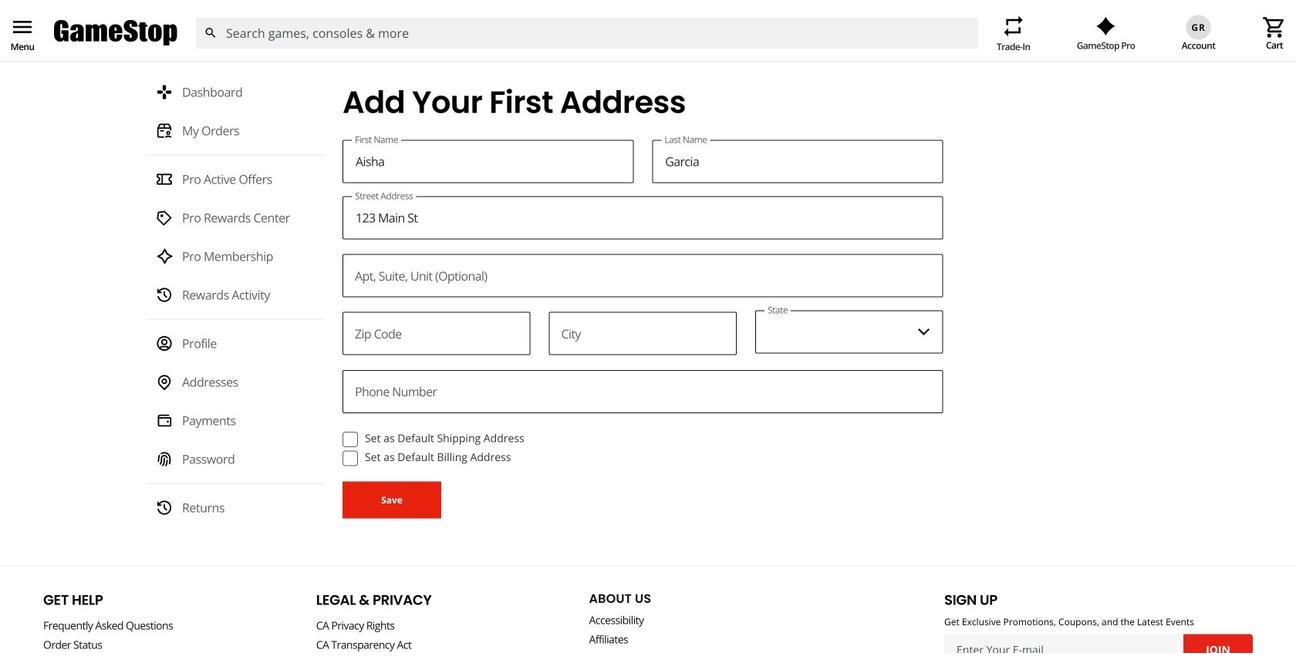 Task type: vqa. For each thing, say whether or not it's contained in the screenshot.
GameStop image
yes



Task type: describe. For each thing, give the bounding box(es) containing it.
dashboard icon image
[[156, 84, 173, 101]]

returns icon image
[[156, 500, 173, 517]]

pro rewards center icon image
[[156, 210, 173, 227]]

password icon image
[[156, 451, 173, 468]]

pro active offers icon image
[[156, 171, 173, 188]]

Search games, consoles & more search field
[[226, 18, 951, 48]]

rewards activity icon image
[[156, 287, 173, 304]]

payments icon image
[[156, 413, 173, 430]]

Enter Your E-mail text field
[[945, 635, 1185, 654]]

pro membership icon image
[[156, 248, 173, 265]]



Task type: locate. For each thing, give the bounding box(es) containing it.
None text field
[[652, 140, 943, 183], [549, 312, 737, 356], [343, 370, 943, 414], [652, 140, 943, 183], [549, 312, 737, 356], [343, 370, 943, 414]]

gamestop image
[[54, 18, 177, 48]]

addresses icon image
[[156, 374, 173, 391]]

None telephone field
[[343, 312, 531, 356]]

my orders icon image
[[156, 122, 173, 139]]

None text field
[[343, 140, 634, 183], [343, 196, 943, 239], [343, 254, 943, 297], [343, 140, 634, 183], [343, 196, 943, 239], [343, 254, 943, 297]]

None search field
[[195, 18, 979, 48]]

profile icon image
[[156, 335, 173, 352]]

gamestop pro icon image
[[1097, 17, 1116, 35]]



